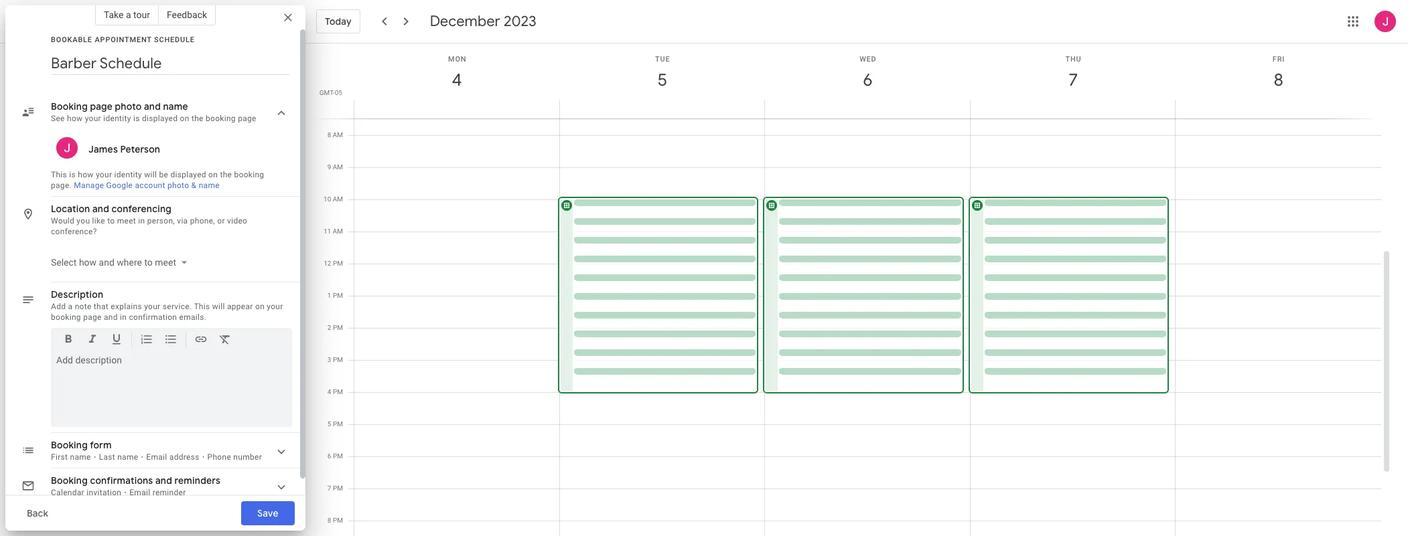 Task type: vqa. For each thing, say whether or not it's contained in the screenshot.
26 inside the row group
no



Task type: locate. For each thing, give the bounding box(es) containing it.
pm for 7 pm
[[333, 485, 343, 493]]

will left the appear
[[212, 302, 225, 312]]

pm for 4 pm
[[333, 389, 343, 396]]

on inside description add a note that explains your service. this will appear on your booking page and in confirmation emails.
[[255, 302, 265, 312]]

7 inside the thu 7
[[1068, 69, 1078, 91]]

1 horizontal spatial in
[[138, 216, 145, 226]]

0 horizontal spatial photo
[[115, 101, 142, 113]]

displayed up & in the top of the page
[[171, 170, 206, 180]]

is inside booking page photo and name see how your identity is displayed on the booking page
[[133, 114, 140, 123]]

will up account
[[144, 170, 157, 180]]

identity up google
[[114, 170, 142, 180]]

number
[[233, 453, 262, 462]]

and up peterson at the top of the page
[[144, 101, 161, 113]]

first name
[[51, 453, 91, 462]]

pm right 12
[[333, 260, 343, 267]]

0 horizontal spatial meet
[[117, 216, 136, 226]]

a right "add" on the left
[[68, 302, 73, 312]]

this
[[51, 170, 67, 180], [194, 302, 210, 312]]

2 pm
[[328, 324, 343, 332]]

6 pm from the top
[[333, 421, 343, 428]]

page inside description add a note that explains your service. this will appear on your booking page and in confirmation emails.
[[83, 313, 102, 322]]

7 column header
[[970, 44, 1176, 119]]

2 vertical spatial booking
[[51, 475, 88, 487]]

account
[[135, 181, 165, 190]]

is up page.
[[69, 170, 76, 180]]

4
[[452, 69, 461, 91], [328, 389, 331, 396]]

6 inside wed 6
[[863, 69, 872, 91]]

0 vertical spatial 8
[[1274, 69, 1283, 91]]

2 vertical spatial page
[[83, 313, 102, 322]]

2 vertical spatial 8
[[328, 517, 331, 525]]

8 for 8 am
[[327, 131, 331, 139]]

0 horizontal spatial this
[[51, 170, 67, 180]]

booking inside booking page photo and name see how your identity is displayed on the booking page
[[206, 114, 236, 123]]

0 vertical spatial to
[[107, 216, 115, 226]]

am up 9 am
[[333, 131, 343, 139]]

am right 11
[[333, 228, 343, 235]]

on
[[180, 114, 189, 123], [209, 170, 218, 180], [255, 302, 265, 312]]

0 horizontal spatial the
[[192, 114, 204, 123]]

underline image
[[110, 333, 123, 349]]

0 vertical spatial booking
[[51, 101, 88, 113]]

0 vertical spatial booking
[[206, 114, 236, 123]]

and inside dropdown button
[[99, 257, 114, 268]]

booking confirmations and reminders
[[51, 475, 220, 487]]

video
[[227, 216, 247, 226]]

manage google account photo & name link
[[74, 181, 220, 190]]

5 inside tue 5
[[657, 69, 667, 91]]

0 vertical spatial identity
[[103, 114, 131, 123]]

to right 'where'
[[144, 257, 153, 268]]

pm up 6 pm
[[333, 421, 343, 428]]

0 horizontal spatial 7
[[328, 485, 331, 493]]

Description text field
[[56, 355, 287, 422]]

1 vertical spatial how
[[78, 170, 94, 180]]

0 vertical spatial displayed
[[142, 114, 178, 123]]

displayed up peterson at the top of the page
[[142, 114, 178, 123]]

today button
[[316, 5, 360, 38]]

7 up 8 pm
[[328, 485, 331, 493]]

last name
[[99, 453, 138, 462]]

the up or
[[220, 170, 232, 180]]

email down booking confirmations and reminders
[[129, 489, 150, 498]]

1 booking from the top
[[51, 101, 88, 113]]

fri 8
[[1273, 55, 1286, 91]]

1 vertical spatial 4
[[328, 389, 331, 396]]

1 horizontal spatial a
[[126, 9, 131, 20]]

1 horizontal spatial will
[[212, 302, 225, 312]]

0 horizontal spatial a
[[68, 302, 73, 312]]

8 down 7 pm
[[328, 517, 331, 525]]

0 vertical spatial is
[[133, 114, 140, 123]]

1 vertical spatial to
[[144, 257, 153, 268]]

your up "confirmation"
[[144, 302, 161, 312]]

in down explains
[[120, 313, 127, 322]]

first
[[51, 453, 68, 462]]

0 vertical spatial 5
[[657, 69, 667, 91]]

0 horizontal spatial is
[[69, 170, 76, 180]]

via
[[177, 216, 188, 226]]

and up reminder
[[155, 475, 172, 487]]

0 vertical spatial 7
[[1068, 69, 1078, 91]]

1 horizontal spatial to
[[144, 257, 153, 268]]

pm for 8 pm
[[333, 517, 343, 525]]

name down add title text field
[[163, 101, 188, 113]]

name
[[163, 101, 188, 113], [199, 181, 220, 190], [70, 453, 91, 462], [117, 453, 138, 462]]

0 vertical spatial the
[[192, 114, 204, 123]]

1 vertical spatial page
[[238, 114, 256, 123]]

mon
[[448, 55, 467, 64]]

pm down 3 pm
[[333, 389, 343, 396]]

5 down tue
[[657, 69, 667, 91]]

am
[[333, 131, 343, 139], [333, 164, 343, 171], [333, 196, 343, 203], [333, 228, 343, 235]]

on inside booking page photo and name see how your identity is displayed on the booking page
[[180, 114, 189, 123]]

0 vertical spatial how
[[67, 114, 83, 123]]

1 horizontal spatial photo
[[168, 181, 189, 190]]

1 vertical spatial displayed
[[171, 170, 206, 180]]

email left "address"
[[146, 453, 167, 462]]

0 vertical spatial in
[[138, 216, 145, 226]]

1 vertical spatial photo
[[168, 181, 189, 190]]

5 up 6 pm
[[328, 421, 331, 428]]

see
[[51, 114, 65, 123]]

1 vertical spatial on
[[209, 170, 218, 180]]

pm
[[333, 260, 343, 267], [333, 292, 343, 300], [333, 324, 343, 332], [333, 357, 343, 364], [333, 389, 343, 396], [333, 421, 343, 428], [333, 453, 343, 460], [333, 485, 343, 493], [333, 517, 343, 525]]

remove formatting image
[[218, 333, 232, 349]]

0 vertical spatial will
[[144, 170, 157, 180]]

photo inside booking page photo and name see how your identity is displayed on the booking page
[[115, 101, 142, 113]]

1 vertical spatial 5
[[328, 421, 331, 428]]

1 horizontal spatial meet
[[155, 257, 176, 268]]

0 vertical spatial on
[[180, 114, 189, 123]]

on down add title text field
[[180, 114, 189, 123]]

2 booking from the top
[[51, 440, 88, 452]]

0 horizontal spatial will
[[144, 170, 157, 180]]

on for that
[[255, 302, 265, 312]]

3 pm
[[328, 357, 343, 364]]

2 vertical spatial booking
[[51, 313, 81, 322]]

Add title text field
[[51, 54, 290, 74]]

the inside this is how your identity will be displayed on the booking page.
[[220, 170, 232, 180]]

0 horizontal spatial 6
[[328, 453, 331, 460]]

note
[[75, 302, 92, 312]]

a inside description add a note that explains your service. this will appear on your booking page and in confirmation emails.
[[68, 302, 73, 312]]

emails.
[[179, 313, 207, 322]]

photo up james peterson at the left top of the page
[[115, 101, 142, 113]]

1 horizontal spatial is
[[133, 114, 140, 123]]

7 down thu at the right of page
[[1068, 69, 1078, 91]]

2023
[[504, 12, 537, 31]]

how right see
[[67, 114, 83, 123]]

on inside this is how your identity will be displayed on the booking page.
[[209, 170, 218, 180]]

7 pm from the top
[[333, 453, 343, 460]]

your inside booking page photo and name see how your identity is displayed on the booking page
[[85, 114, 101, 123]]

1 vertical spatial this
[[194, 302, 210, 312]]

8
[[1274, 69, 1283, 91], [327, 131, 331, 139], [328, 517, 331, 525]]

1 horizontal spatial on
[[209, 170, 218, 180]]

fri
[[1273, 55, 1286, 64]]

in inside location and conferencing would you like to meet in person, via phone, or video conference?
[[138, 216, 145, 226]]

2 horizontal spatial on
[[255, 302, 265, 312]]

feedback button
[[159, 4, 216, 25]]

8 pm from the top
[[333, 485, 343, 493]]

1 vertical spatial the
[[220, 170, 232, 180]]

email for email address
[[146, 453, 167, 462]]

0 horizontal spatial in
[[120, 313, 127, 322]]

0 horizontal spatial to
[[107, 216, 115, 226]]

booking up see
[[51, 101, 88, 113]]

the
[[192, 114, 204, 123], [220, 170, 232, 180]]

1 vertical spatial booking
[[234, 170, 264, 180]]

4 down mon
[[452, 69, 461, 91]]

pm down 7 pm
[[333, 517, 343, 525]]

will
[[144, 170, 157, 180], [212, 302, 225, 312]]

location and conferencing would you like to meet in person, via phone, or video conference?
[[51, 203, 247, 237]]

1 horizontal spatial the
[[220, 170, 232, 180]]

pm up 8 pm
[[333, 485, 343, 493]]

pm for 6 pm
[[333, 453, 343, 460]]

booking inside this is how your identity will be displayed on the booking page.
[[234, 170, 264, 180]]

manage
[[74, 181, 104, 190]]

be
[[159, 170, 168, 180]]

to inside dropdown button
[[144, 257, 153, 268]]

identity
[[103, 114, 131, 123], [114, 170, 142, 180]]

2 vertical spatial on
[[255, 302, 265, 312]]

tue
[[656, 55, 671, 64]]

4 am from the top
[[333, 228, 343, 235]]

add
[[51, 302, 66, 312]]

pm right the 3
[[333, 357, 343, 364]]

am right 9
[[333, 164, 343, 171]]

am right 10
[[333, 196, 343, 203]]

how right select
[[79, 257, 97, 268]]

4 down the 3
[[328, 389, 331, 396]]

page
[[90, 101, 113, 113], [238, 114, 256, 123], [83, 313, 102, 322]]

person,
[[147, 216, 175, 226]]

8 column header
[[1176, 44, 1382, 119]]

is up peterson at the top of the page
[[133, 114, 140, 123]]

1 pm from the top
[[333, 260, 343, 267]]

and down that
[[104, 313, 118, 322]]

you
[[77, 216, 90, 226]]

on up or
[[209, 170, 218, 180]]

5 pm from the top
[[333, 389, 343, 396]]

your up james
[[85, 114, 101, 123]]

take a tour
[[104, 9, 150, 20]]

1 vertical spatial meet
[[155, 257, 176, 268]]

how up manage
[[78, 170, 94, 180]]

3 pm from the top
[[333, 324, 343, 332]]

0 vertical spatial email
[[146, 453, 167, 462]]

1 vertical spatial identity
[[114, 170, 142, 180]]

pm for 2 pm
[[333, 324, 343, 332]]

2 vertical spatial how
[[79, 257, 97, 268]]

2 am from the top
[[333, 164, 343, 171]]

1 horizontal spatial 6
[[863, 69, 872, 91]]

6 down wed
[[863, 69, 872, 91]]

8 up 9
[[327, 131, 331, 139]]

address
[[169, 453, 200, 462]]

4 pm from the top
[[333, 357, 343, 364]]

monday, december 4 element
[[442, 65, 473, 96]]

manage google account photo & name
[[74, 181, 220, 190]]

photo
[[115, 101, 142, 113], [168, 181, 189, 190]]

pm right the "2"
[[333, 324, 343, 332]]

1 vertical spatial is
[[69, 170, 76, 180]]

8 inside fri 8
[[1274, 69, 1283, 91]]

how
[[67, 114, 83, 123], [78, 170, 94, 180], [79, 257, 97, 268]]

booking up the first name
[[51, 440, 88, 452]]

and up like
[[92, 203, 109, 215]]

and left 'where'
[[99, 257, 114, 268]]

on right the appear
[[255, 302, 265, 312]]

0 vertical spatial photo
[[115, 101, 142, 113]]

meet right 'where'
[[155, 257, 176, 268]]

grid containing 4
[[311, 44, 1393, 537]]

9 pm from the top
[[333, 517, 343, 525]]

6 down "5 pm"
[[328, 453, 331, 460]]

in down conferencing
[[138, 216, 145, 226]]

booking
[[51, 101, 88, 113], [51, 440, 88, 452], [51, 475, 88, 487]]

booking for booking confirmations and reminders
[[51, 475, 88, 487]]

december 2023
[[430, 12, 537, 31]]

meet down conferencing
[[117, 216, 136, 226]]

3 booking from the top
[[51, 475, 88, 487]]

peterson
[[120, 143, 160, 155]]

this up emails. at the left of the page
[[194, 302, 210, 312]]

7
[[1068, 69, 1078, 91], [328, 485, 331, 493]]

am for 9 am
[[333, 164, 343, 171]]

identity up james peterson at the left top of the page
[[103, 114, 131, 123]]

the down add title text field
[[192, 114, 204, 123]]

booking inside booking page photo and name see how your identity is displayed on the booking page
[[51, 101, 88, 113]]

1 horizontal spatial this
[[194, 302, 210, 312]]

booking inside description add a note that explains your service. this will appear on your booking page and in confirmation emails.
[[51, 313, 81, 322]]

this inside this is how your identity will be displayed on the booking page.
[[51, 170, 67, 180]]

is
[[133, 114, 140, 123], [69, 170, 76, 180]]

a left tour
[[126, 9, 131, 20]]

in
[[138, 216, 145, 226], [120, 313, 127, 322]]

booking up the calendar
[[51, 475, 88, 487]]

1 vertical spatial will
[[212, 302, 225, 312]]

pm for 3 pm
[[333, 357, 343, 364]]

december
[[430, 12, 501, 31]]

page for booking
[[238, 114, 256, 123]]

pm down "5 pm"
[[333, 453, 343, 460]]

0 vertical spatial 6
[[863, 69, 872, 91]]

meet inside location and conferencing would you like to meet in person, via phone, or video conference?
[[117, 216, 136, 226]]

0 vertical spatial a
[[126, 9, 131, 20]]

select how and where to meet button
[[46, 251, 192, 275]]

1 horizontal spatial 5
[[657, 69, 667, 91]]

pm for 1 pm
[[333, 292, 343, 300]]

name right last
[[117, 453, 138, 462]]

location
[[51, 203, 90, 215]]

1 vertical spatial email
[[129, 489, 150, 498]]

2 pm from the top
[[333, 292, 343, 300]]

pm right 1
[[333, 292, 343, 300]]

1 vertical spatial booking
[[51, 440, 88, 452]]

0 vertical spatial 4
[[452, 69, 461, 91]]

0 vertical spatial meet
[[117, 216, 136, 226]]

grid
[[311, 44, 1393, 537]]

1 am from the top
[[333, 131, 343, 139]]

0 vertical spatial this
[[51, 170, 67, 180]]

to right like
[[107, 216, 115, 226]]

8 down fri
[[1274, 69, 1283, 91]]

1 vertical spatial 6
[[328, 453, 331, 460]]

3 am from the top
[[333, 196, 343, 203]]

description
[[51, 289, 103, 301]]

this up page.
[[51, 170, 67, 180]]

1 horizontal spatial 4
[[452, 69, 461, 91]]

1 vertical spatial a
[[68, 302, 73, 312]]

05
[[335, 89, 342, 97]]

will inside description add a note that explains your service. this will appear on your booking page and in confirmation emails.
[[212, 302, 225, 312]]

1 vertical spatial 8
[[327, 131, 331, 139]]

your right the appear
[[267, 302, 283, 312]]

booking for booking page photo and name see how your identity is displayed on the booking page
[[51, 101, 88, 113]]

page for description
[[83, 313, 102, 322]]

your up manage
[[96, 170, 112, 180]]

email
[[146, 453, 167, 462], [129, 489, 150, 498]]

0 horizontal spatial on
[[180, 114, 189, 123]]

formatting options toolbar
[[51, 328, 292, 357]]

1 horizontal spatial 7
[[1068, 69, 1078, 91]]

0 horizontal spatial 5
[[328, 421, 331, 428]]

wed
[[860, 55, 877, 64]]

1 vertical spatial in
[[120, 313, 127, 322]]

photo left & in the top of the page
[[168, 181, 189, 190]]

am for 10 am
[[333, 196, 343, 203]]

name right & in the top of the page
[[199, 181, 220, 190]]



Task type: describe. For each thing, give the bounding box(es) containing it.
numbered list image
[[140, 333, 153, 349]]

11 am
[[324, 228, 343, 235]]

italic image
[[86, 333, 99, 349]]

tue 5
[[656, 55, 671, 91]]

on for name
[[180, 114, 189, 123]]

or
[[217, 216, 225, 226]]

booking for booking form
[[51, 440, 88, 452]]

displayed inside this is how your identity will be displayed on the booking page.
[[171, 170, 206, 180]]

how inside dropdown button
[[79, 257, 97, 268]]

mon 4
[[448, 55, 467, 91]]

gmt-
[[320, 89, 335, 97]]

how inside this is how your identity will be displayed on the booking page.
[[78, 170, 94, 180]]

pm for 12 pm
[[333, 260, 343, 267]]

appointment
[[95, 36, 152, 44]]

8 pm
[[328, 517, 343, 525]]

take
[[104, 9, 124, 20]]

is inside this is how your identity will be displayed on the booking page.
[[69, 170, 76, 180]]

conference?
[[51, 227, 97, 237]]

am for 11 am
[[333, 228, 343, 235]]

select
[[51, 257, 77, 268]]

1 pm
[[328, 292, 343, 300]]

form
[[90, 440, 112, 452]]

identity inside booking page photo and name see how your identity is displayed on the booking page
[[103, 114, 131, 123]]

11
[[324, 228, 331, 235]]

pm for 5 pm
[[333, 421, 343, 428]]

5 column header
[[559, 44, 766, 119]]

meet inside dropdown button
[[155, 257, 176, 268]]

9
[[327, 164, 331, 171]]

am for 8 am
[[333, 131, 343, 139]]

today
[[325, 15, 352, 27]]

email address
[[146, 453, 200, 462]]

booking for that
[[51, 313, 81, 322]]

&
[[191, 181, 197, 190]]

calendar invitation
[[51, 489, 121, 498]]

back
[[27, 508, 48, 520]]

conferencing
[[112, 203, 172, 215]]

insert link image
[[194, 333, 208, 349]]

bookable
[[51, 36, 92, 44]]

your inside this is how your identity will be displayed on the booking page.
[[96, 170, 112, 180]]

the inside booking page photo and name see how your identity is displayed on the booking page
[[192, 114, 204, 123]]

3
[[328, 357, 331, 364]]

thu
[[1066, 55, 1082, 64]]

booking for name
[[206, 114, 236, 123]]

8 for 8 pm
[[328, 517, 331, 525]]

will inside this is how your identity will be displayed on the booking page.
[[144, 170, 157, 180]]

4 column header
[[354, 44, 560, 119]]

where
[[117, 257, 142, 268]]

back button
[[16, 498, 59, 530]]

displayed inside booking page photo and name see how your identity is displayed on the booking page
[[142, 114, 178, 123]]

page.
[[51, 181, 72, 190]]

confirmation
[[129, 313, 177, 322]]

8 am
[[327, 131, 343, 139]]

this inside description add a note that explains your service. this will appear on your booking page and in confirmation emails.
[[194, 302, 210, 312]]

bulleted list image
[[164, 333, 178, 349]]

like
[[92, 216, 105, 226]]

9 am
[[327, 164, 343, 171]]

2
[[328, 324, 331, 332]]

12
[[324, 260, 331, 267]]

confirmations
[[90, 475, 153, 487]]

that
[[94, 302, 109, 312]]

a inside 'button'
[[126, 9, 131, 20]]

would
[[51, 216, 74, 226]]

1 vertical spatial 7
[[328, 485, 331, 493]]

gmt-05
[[320, 89, 342, 97]]

and inside description add a note that explains your service. this will appear on your booking page and in confirmation emails.
[[104, 313, 118, 322]]

select how and where to meet
[[51, 257, 176, 268]]

google
[[106, 181, 133, 190]]

identity inside this is how your identity will be displayed on the booking page.
[[114, 170, 142, 180]]

phone number
[[207, 453, 262, 462]]

reminder
[[153, 489, 186, 498]]

schedule
[[154, 36, 195, 44]]

6 pm
[[328, 453, 343, 460]]

name down the booking form
[[70, 453, 91, 462]]

feedback
[[167, 9, 207, 20]]

0 vertical spatial page
[[90, 101, 113, 113]]

in inside description add a note that explains your service. this will appear on your booking page and in confirmation emails.
[[120, 313, 127, 322]]

tuesday, december 5 element
[[647, 65, 678, 96]]

explains
[[111, 302, 142, 312]]

james peterson
[[88, 143, 160, 155]]

name inside booking page photo and name see how your identity is displayed on the booking page
[[163, 101, 188, 113]]

4 pm
[[328, 389, 343, 396]]

this is how your identity will be displayed on the booking page.
[[51, 170, 264, 190]]

email for email reminder
[[129, 489, 150, 498]]

email reminder
[[129, 489, 186, 498]]

10
[[324, 196, 331, 203]]

and inside location and conferencing would you like to meet in person, via phone, or video conference?
[[92, 203, 109, 215]]

4 inside mon 4
[[452, 69, 461, 91]]

7 pm
[[328, 485, 343, 493]]

phone
[[207, 453, 231, 462]]

description add a note that explains your service. this will appear on your booking page and in confirmation emails.
[[51, 289, 283, 322]]

6 column header
[[765, 44, 971, 119]]

calendar
[[51, 489, 84, 498]]

james
[[88, 143, 118, 155]]

last
[[99, 453, 115, 462]]

10 am
[[324, 196, 343, 203]]

thursday, december 7 element
[[1058, 65, 1089, 96]]

thu 7
[[1066, 55, 1082, 91]]

12 pm
[[324, 260, 343, 267]]

bookable appointment schedule
[[51, 36, 195, 44]]

tour
[[133, 9, 150, 20]]

phone,
[[190, 216, 215, 226]]

take a tour button
[[95, 4, 159, 25]]

5 pm
[[328, 421, 343, 428]]

booking form
[[51, 440, 112, 452]]

service.
[[163, 302, 192, 312]]

wed 6
[[860, 55, 877, 91]]

reminders
[[175, 475, 220, 487]]

to inside location and conferencing would you like to meet in person, via phone, or video conference?
[[107, 216, 115, 226]]

0 horizontal spatial 4
[[328, 389, 331, 396]]

and inside booking page photo and name see how your identity is displayed on the booking page
[[144, 101, 161, 113]]

invitation
[[87, 489, 121, 498]]

1
[[328, 292, 331, 300]]

booking page photo and name see how your identity is displayed on the booking page
[[51, 101, 256, 123]]

how inside booking page photo and name see how your identity is displayed on the booking page
[[67, 114, 83, 123]]

bold image
[[62, 333, 75, 349]]

wednesday, december 6 element
[[853, 65, 884, 96]]

friday, december 8 element
[[1264, 65, 1295, 96]]



